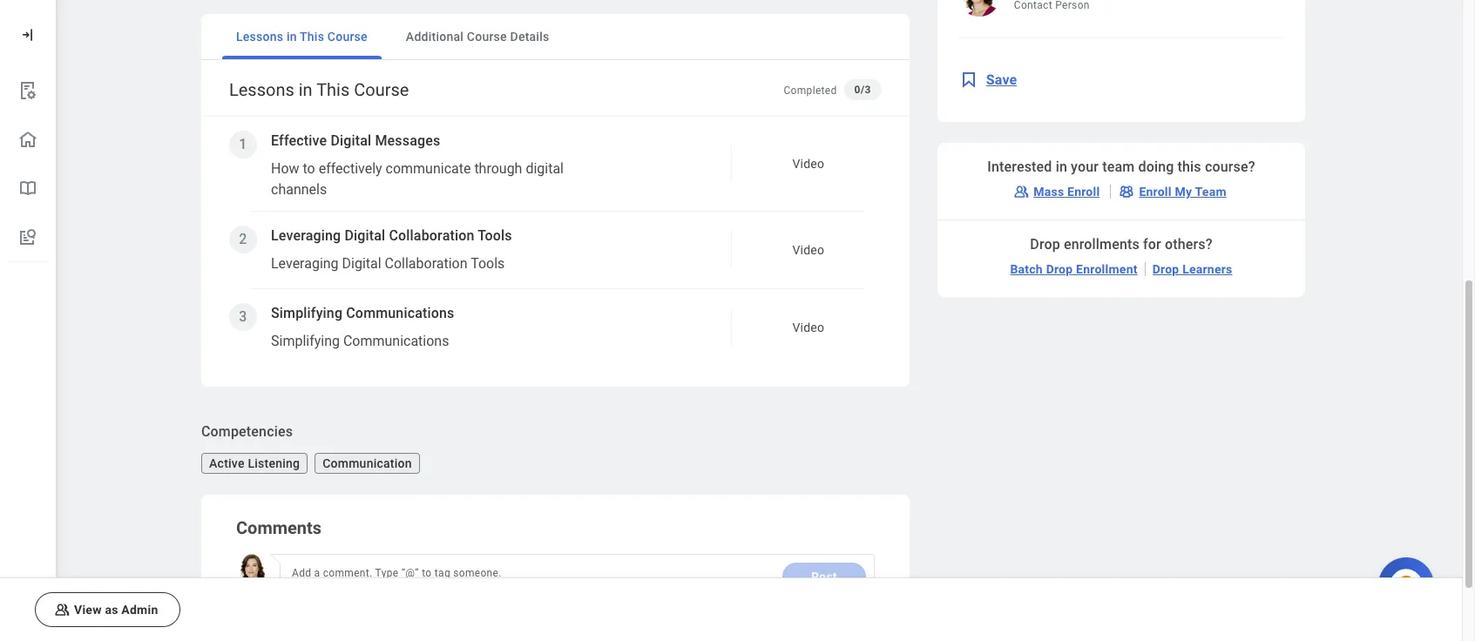 Task type: vqa. For each thing, say whether or not it's contained in the screenshot.
from
no



Task type: locate. For each thing, give the bounding box(es) containing it.
lessons in this course inside button
[[236, 30, 368, 44]]

3 video from the top
[[792, 321, 824, 335]]

0 horizontal spatial media classroom image
[[53, 601, 71, 619]]

enrollments
[[1064, 236, 1140, 252]]

0 vertical spatial collaboration
[[389, 227, 474, 244]]

in for the additional course details 'button'
[[299, 79, 312, 100]]

mass enroll link
[[1006, 177, 1110, 205]]

lessons in this course
[[236, 30, 368, 44], [229, 79, 409, 100]]

2
[[239, 231, 247, 247]]

0 vertical spatial digital
[[331, 132, 371, 149]]

1 enroll from the left
[[1067, 184, 1100, 198]]

additional course details button
[[392, 14, 563, 59]]

how to effectively communicate through digital channels
[[271, 160, 564, 198]]

communication link
[[315, 453, 420, 474]]

1 simplifying communications from the top
[[271, 305, 454, 322]]

leveraging digital collaboration tools
[[271, 227, 512, 244], [271, 255, 505, 272]]

collaboration
[[389, 227, 474, 244], [385, 255, 468, 272]]

messages
[[375, 132, 440, 149]]

in inside course details element
[[1056, 158, 1067, 175]]

additional course details
[[406, 30, 549, 44]]

save
[[986, 71, 1017, 88]]

0 vertical spatial media classroom image
[[1013, 183, 1030, 200]]

Comment text field
[[288, 563, 772, 594]]

drop down for
[[1153, 262, 1179, 276]]

course?
[[1205, 158, 1255, 175]]

mass enroll
[[1034, 184, 1100, 198]]

video
[[792, 157, 824, 171], [792, 243, 824, 257], [792, 321, 824, 335]]

tab list containing lessons in this course
[[201, 14, 910, 60]]

1 vertical spatial leveraging
[[271, 255, 339, 272]]

0 vertical spatial in
[[287, 30, 297, 44]]

post button
[[782, 563, 866, 591]]

tab list
[[201, 14, 910, 60]]

active
[[209, 457, 245, 471]]

media classroom image
[[1013, 183, 1030, 200], [53, 601, 71, 619]]

2 video from the top
[[792, 243, 824, 257]]

in
[[287, 30, 297, 44], [299, 79, 312, 100], [1056, 158, 1067, 175]]

communications
[[346, 305, 454, 322], [343, 333, 449, 349]]

leveraging
[[271, 227, 341, 244], [271, 255, 339, 272]]

media classroom image for view as admin
[[53, 601, 71, 619]]

2 horizontal spatial in
[[1056, 158, 1067, 175]]

others?
[[1165, 236, 1213, 252]]

1 vertical spatial media classroom image
[[53, 601, 71, 619]]

competencies element
[[201, 453, 555, 474]]

your
[[1071, 158, 1099, 175]]

digital for collaboration
[[345, 227, 385, 244]]

drop enrollments for others?
[[1030, 236, 1213, 252]]

1 leveraging from the top
[[271, 227, 341, 244]]

this inside lessons in this course button
[[300, 30, 324, 44]]

drop right batch
[[1046, 262, 1073, 276]]

digital
[[331, 132, 371, 149], [345, 227, 385, 244], [342, 255, 381, 272]]

2 vertical spatial in
[[1056, 158, 1067, 175]]

through
[[474, 160, 522, 177]]

enroll down doing
[[1139, 184, 1172, 198]]

1 vertical spatial digital
[[345, 227, 385, 244]]

batch drop enrollment link
[[1003, 255, 1145, 283]]

course
[[327, 30, 368, 44], [467, 30, 507, 44], [354, 79, 409, 100]]

interested
[[988, 158, 1052, 175]]

media classroom image inside view as admin button
[[53, 601, 71, 619]]

drop for drop enrollments for others?
[[1030, 236, 1060, 252]]

0 vertical spatial this
[[300, 30, 324, 44]]

1 vertical spatial video
[[792, 243, 824, 257]]

media classroom image for mass enroll
[[1013, 183, 1030, 200]]

1 vertical spatial tools
[[471, 255, 505, 272]]

1 vertical spatial in
[[299, 79, 312, 100]]

simplifying communications
[[271, 305, 454, 322], [271, 333, 449, 349]]

transformation import image
[[19, 26, 37, 44]]

1 vertical spatial simplifying communications
[[271, 333, 449, 349]]

media classroom image down interested on the top of the page
[[1013, 183, 1030, 200]]

active listening
[[209, 457, 300, 471]]

enroll
[[1067, 184, 1100, 198], [1139, 184, 1172, 198]]

batch drop enrollment
[[1010, 262, 1138, 276]]

tools
[[478, 227, 512, 244], [471, 255, 505, 272]]

0 horizontal spatial in
[[287, 30, 297, 44]]

1 horizontal spatial media classroom image
[[1013, 183, 1030, 200]]

enrollment
[[1076, 262, 1138, 276]]

in for save 'dropdown button' in the right top of the page
[[1056, 158, 1067, 175]]

drop up batch
[[1030, 236, 1060, 252]]

effective digital messages
[[271, 132, 440, 149]]

1 vertical spatial this
[[316, 79, 350, 100]]

1 video from the top
[[792, 157, 824, 171]]

enroll my team link
[[1111, 177, 1237, 205]]

list containing effective digital messages
[[215, 117, 899, 366]]

0 vertical spatial simplifying communications
[[271, 305, 454, 322]]

course inside 'button'
[[467, 30, 507, 44]]

media classroom image left view
[[53, 601, 71, 619]]

0 vertical spatial communications
[[346, 305, 454, 322]]

0 vertical spatial lessons in this course
[[236, 30, 368, 44]]

drop
[[1030, 236, 1060, 252], [1046, 262, 1073, 276], [1153, 262, 1179, 276]]

2 enroll from the left
[[1139, 184, 1172, 198]]

2 leveraging from the top
[[271, 255, 339, 272]]

1 vertical spatial simplifying
[[271, 333, 340, 349]]

lessons
[[236, 30, 283, 44], [229, 79, 294, 100]]

0 horizontal spatial enroll
[[1067, 184, 1100, 198]]

communicate
[[386, 160, 471, 177]]

1 vertical spatial lessons
[[229, 79, 294, 100]]

digital for effectively
[[331, 132, 371, 149]]

1 horizontal spatial list
[[215, 117, 899, 366]]

list
[[0, 66, 56, 262], [215, 117, 899, 366]]

this
[[300, 30, 324, 44], [316, 79, 350, 100]]

view as admin
[[74, 603, 158, 617]]

2 vertical spatial video
[[792, 321, 824, 335]]

1 horizontal spatial in
[[299, 79, 312, 100]]

0 vertical spatial leveraging
[[271, 227, 341, 244]]

enroll down your
[[1067, 184, 1100, 198]]

0 vertical spatial lessons
[[236, 30, 283, 44]]

0 vertical spatial video
[[792, 157, 824, 171]]

1 horizontal spatial enroll
[[1139, 184, 1172, 198]]

lessons in this course button
[[222, 14, 382, 59]]

1 vertical spatial communications
[[343, 333, 449, 349]]

drop learners link
[[1146, 255, 1240, 283]]

this inside lessons in this course element
[[316, 79, 350, 100]]

simplifying
[[271, 305, 343, 322], [271, 333, 340, 349]]

0 vertical spatial simplifying
[[271, 305, 343, 322]]

media classroom image inside mass enroll link
[[1013, 183, 1030, 200]]

1 vertical spatial collaboration
[[385, 255, 468, 272]]

view
[[74, 603, 102, 617]]

0 vertical spatial leveraging digital collaboration tools
[[271, 227, 512, 244]]

1 vertical spatial leveraging digital collaboration tools
[[271, 255, 505, 272]]

course inside button
[[327, 30, 368, 44]]



Task type: describe. For each thing, give the bounding box(es) containing it.
this
[[1178, 158, 1201, 175]]

0/3
[[854, 84, 871, 96]]

completed
[[784, 85, 837, 97]]

view as admin button
[[35, 593, 180, 627]]

as
[[105, 603, 118, 617]]

enroll my team
[[1139, 184, 1227, 198]]

course details element
[[937, 0, 1305, 318]]

doing
[[1138, 158, 1174, 175]]

enroll inside mass enroll link
[[1067, 184, 1100, 198]]

admin
[[121, 603, 158, 617]]

drop learners
[[1153, 262, 1233, 276]]

additional
[[406, 30, 464, 44]]

home image
[[17, 129, 38, 150]]

video for tools
[[792, 243, 824, 257]]

2 leveraging digital collaboration tools from the top
[[271, 255, 505, 272]]

book open image
[[17, 178, 38, 199]]

0 horizontal spatial list
[[0, 66, 56, 262]]

save button
[[958, 59, 1028, 101]]

listening
[[248, 457, 300, 471]]

effectively
[[319, 160, 382, 177]]

1 simplifying from the top
[[271, 305, 343, 322]]

contact card matrix manager image
[[1118, 183, 1136, 200]]

team
[[1195, 184, 1227, 198]]

team
[[1102, 158, 1135, 175]]

how
[[271, 160, 299, 177]]

digital
[[526, 160, 564, 177]]

2 simplifying communications from the top
[[271, 333, 449, 349]]

1
[[239, 136, 247, 152]]

active listening link
[[201, 453, 308, 474]]

effective
[[271, 132, 327, 149]]

post
[[811, 570, 837, 584]]

drop for drop learners
[[1153, 262, 1179, 276]]

enroll inside enroll my team link
[[1139, 184, 1172, 198]]

3
[[239, 308, 247, 325]]

batch
[[1010, 262, 1043, 276]]

lessons inside button
[[236, 30, 283, 44]]

lessons in this course element
[[201, 64, 910, 387]]

interested in your team doing this course?
[[988, 158, 1255, 175]]

for
[[1143, 236, 1161, 252]]

to
[[303, 160, 315, 177]]

1 vertical spatial lessons in this course
[[229, 79, 409, 100]]

2 vertical spatial digital
[[342, 255, 381, 272]]

mass
[[1034, 184, 1064, 198]]

learners
[[1183, 262, 1233, 276]]

video for communicate
[[792, 157, 824, 171]]

list inside lessons in this course element
[[215, 117, 899, 366]]

media mylearning image
[[958, 69, 979, 90]]

channels
[[271, 181, 327, 198]]

report parameter image
[[17, 80, 38, 101]]

competencies
[[201, 423, 293, 440]]

my
[[1175, 184, 1192, 198]]

1 leveraging digital collaboration tools from the top
[[271, 227, 512, 244]]

in inside button
[[287, 30, 297, 44]]

2 simplifying from the top
[[271, 333, 340, 349]]

details
[[510, 30, 549, 44]]

communication
[[323, 457, 412, 471]]

0 vertical spatial tools
[[478, 227, 512, 244]]

comments
[[236, 518, 322, 538]]



